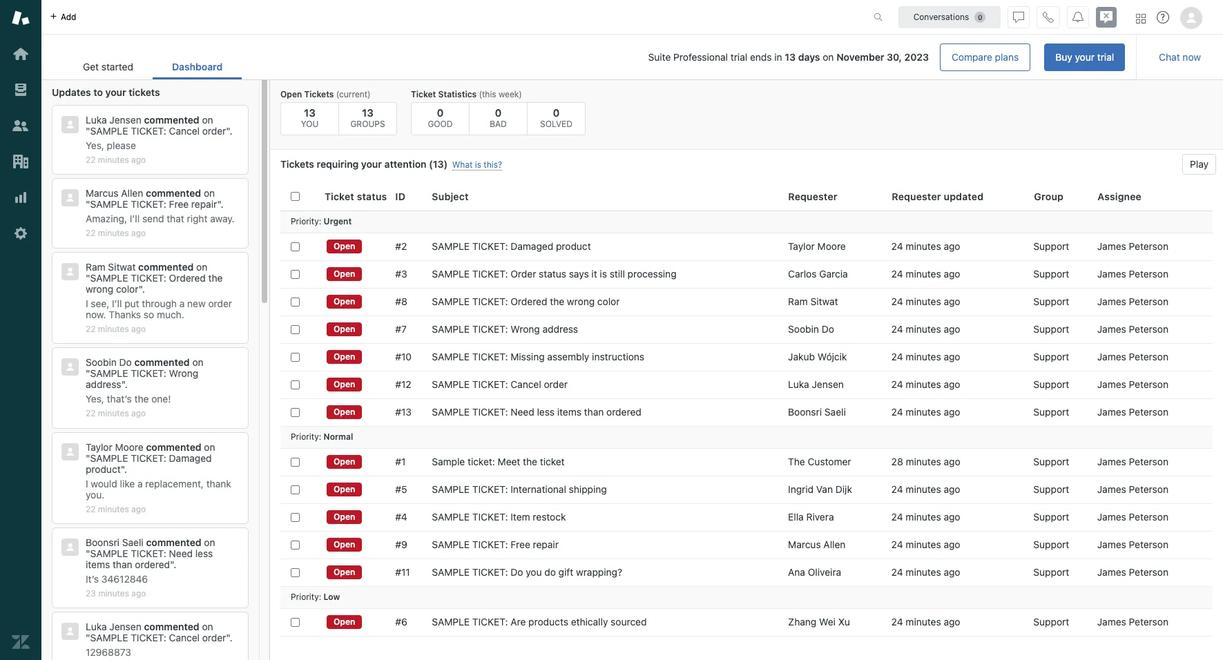 Task type: vqa. For each thing, say whether or not it's contained in the screenshot.
'do' related to When
no



Task type: describe. For each thing, give the bounding box(es) containing it.
commented for see,
[[138, 261, 194, 273]]

sample up that's
[[90, 368, 128, 379]]

like
[[120, 478, 135, 490]]

rivera
[[807, 511, 834, 523]]

1 vertical spatial less
[[195, 548, 213, 560]]

suite
[[649, 51, 671, 63]]

amazing,
[[86, 213, 127, 225]]

your for updates to your tickets
[[105, 86, 126, 98]]

groups
[[351, 119, 385, 129]]

sample ticket: cancel order link
[[432, 379, 568, 391]]

ram sitwat commented
[[86, 261, 194, 273]]

: for normal
[[319, 432, 321, 442]]

sample up 34612846
[[90, 548, 128, 560]]

#11
[[396, 567, 410, 578]]

still
[[610, 268, 625, 280]]

much.
[[157, 309, 184, 320]]

ticket: down sample ticket: item restock 'link'
[[473, 539, 508, 551]]

sample ticket: meet the ticket
[[432, 456, 565, 468]]

ticket statistics (this week)
[[411, 89, 522, 100]]

luka jensen
[[788, 379, 844, 390]]

tab list containing get started
[[64, 54, 242, 79]]

it's 34612846 23 minutes ago
[[86, 574, 148, 599]]

instructions
[[592, 351, 645, 363]]

" for i would like a replacement, thank you.
[[86, 452, 90, 464]]

sample inside sample ticket: item restock 'link'
[[432, 511, 470, 523]]

trial for professional
[[731, 51, 748, 63]]

add button
[[41, 0, 85, 34]]

1 horizontal spatial sample ticket: wrong address
[[432, 323, 578, 335]]

open for #8
[[334, 296, 355, 307]]

the down sample ticket: order status says it is still processing link
[[550, 296, 565, 307]]

week)
[[499, 89, 522, 100]]

1 vertical spatial sample ticket: damaged product
[[86, 452, 212, 475]]

james peterson for taylor moore
[[1098, 240, 1169, 252]]

ticket: up sample ticket: cancel order
[[473, 351, 508, 363]]

free for sample ticket: free repair
[[511, 539, 531, 551]]

repair for sample ticket: free repair
[[533, 539, 559, 551]]

shipping
[[569, 484, 607, 495]]

gift
[[559, 567, 574, 578]]

sample inside sample ticket: missing assembly instructions link
[[432, 351, 470, 363]]

12968873
[[86, 647, 131, 659]]

ticket: left order
[[473, 268, 508, 280]]

open for #10
[[334, 352, 355, 362]]

#4
[[396, 511, 408, 523]]

ticket: inside 'link'
[[473, 379, 508, 390]]

yes, for yes, that's the one!
[[86, 393, 104, 405]]

yes, for yes, please
[[86, 140, 104, 151]]

13 groups
[[351, 106, 385, 129]]

1 vertical spatial sample ticket: need less items than ordered
[[86, 548, 213, 571]]

ella
[[788, 511, 804, 523]]

24 minutes ago for ella rivera
[[892, 511, 961, 523]]

play button
[[1183, 154, 1217, 175]]

sample inside sample ticket: need less items than ordered link
[[432, 406, 470, 418]]

open for #5
[[334, 484, 355, 495]]

so
[[144, 309, 154, 320]]

i would like a replacement, thank you. 22 minutes ago
[[86, 478, 231, 515]]

requester for requester updated
[[892, 191, 942, 202]]

please
[[107, 140, 136, 151]]

your inside button
[[1076, 51, 1095, 63]]

24 minutes ago for luka jensen
[[892, 379, 961, 390]]

the
[[788, 456, 806, 468]]

sample up 12968873
[[90, 633, 128, 644]]

group
[[1035, 191, 1064, 202]]

on " for 34612846
[[86, 537, 215, 560]]

commented for please
[[144, 114, 199, 126]]

wrong inside sample ticket: ordered the wrong color
[[86, 283, 113, 295]]

sample inside the sample ticket: ordered the wrong color link
[[432, 296, 470, 307]]

sample ticket: damaged product inside 'grid'
[[432, 240, 591, 252]]

jakub
[[788, 351, 815, 363]]

peterson for zhang wei xu
[[1129, 616, 1169, 628]]

ticket: up 12968873
[[131, 633, 166, 644]]

sample ticket: cancel order ". for 12968873
[[90, 633, 233, 644]]

0 horizontal spatial than
[[113, 559, 132, 571]]

13 you
[[301, 106, 319, 129]]

commented for i'll
[[146, 188, 201, 199]]

carlos
[[788, 268, 817, 280]]

zendesk products image
[[1137, 13, 1146, 23]]

sample inside "sample ticket: free repair" link
[[432, 539, 470, 551]]

24 for ingrid van dijk
[[892, 484, 904, 495]]

soobin do
[[788, 323, 835, 335]]

sample up would
[[90, 452, 128, 464]]

open tickets (current)
[[281, 89, 371, 100]]

on for yes, that's the one!
[[192, 357, 204, 368]]

peterson for carlos garcia
[[1129, 268, 1169, 280]]

#6
[[396, 616, 408, 628]]

i for i see, i'll put through a new order now. thanks so much.
[[86, 298, 88, 309]]

i'll inside amazing, i'll send that right away. 22 minutes ago
[[130, 213, 140, 225]]

24 for jakub wójcik
[[892, 351, 904, 363]]

sample inside sample ticket: order status says it is still processing link
[[432, 268, 470, 280]]

international
[[511, 484, 567, 495]]

taylor for taylor moore
[[788, 240, 815, 252]]

22 inside yes, please 22 minutes ago
[[86, 155, 96, 165]]

22 inside amazing, i'll send that right away. 22 minutes ago
[[86, 228, 96, 239]]

put
[[125, 298, 139, 309]]

24 for soobin do
[[892, 323, 904, 335]]

13 inside 13 you
[[304, 106, 316, 119]]

sample inside sample ticket: are products ethically sourced link
[[432, 616, 470, 628]]

ticket: down sample ticket: cancel order 'link'
[[473, 406, 508, 418]]

November 30, 2023 text field
[[837, 51, 929, 63]]

ticket: left are
[[473, 616, 508, 628]]

now
[[1183, 51, 1202, 63]]

that
[[167, 213, 184, 225]]

1 vertical spatial product
[[86, 463, 121, 475]]

address inside the sample ticket: wrong address
[[86, 379, 121, 391]]

24 minutes ago for jakub wójcik
[[892, 351, 961, 363]]

less inside 'grid'
[[537, 406, 555, 418]]

sample up please
[[90, 125, 128, 137]]

ana
[[788, 567, 806, 578]]

zhang wei xu
[[788, 616, 851, 628]]

boonsri for boonsri saeli
[[788, 406, 822, 418]]

urgent
[[324, 216, 352, 227]]

ticket
[[540, 456, 565, 468]]

13 left what at the top left of page
[[433, 158, 444, 170]]

marcus allen
[[788, 539, 846, 551]]

sample inside sample ticket: do you do gift wrapping? link
[[432, 567, 470, 578]]

wei
[[820, 616, 836, 628]]

ticket: up 34612846
[[131, 548, 166, 560]]

the inside yes, that's the one! 22 minutes ago
[[134, 393, 149, 405]]

jensen for 12968873
[[109, 621, 141, 633]]

admin image
[[12, 225, 30, 243]]

priority for priority : low
[[291, 592, 319, 603]]

item
[[511, 511, 530, 523]]

cancel for 12968873
[[169, 633, 200, 644]]

play
[[1191, 158, 1209, 170]]

marcus allen commented
[[86, 188, 201, 199]]

would
[[91, 478, 117, 490]]

ticket:
[[468, 456, 495, 468]]

requiring
[[317, 158, 359, 170]]

ordered inside sample ticket: ordered the wrong color
[[169, 272, 206, 284]]

get help image
[[1157, 11, 1170, 23]]

22 inside i see, i'll put through a new order now. thanks so much. 22 minutes ago
[[86, 324, 96, 334]]

restock
[[533, 511, 566, 523]]

: for low
[[319, 592, 321, 603]]

james for soobin do
[[1098, 323, 1127, 335]]

bad
[[490, 119, 507, 129]]

requester updated
[[892, 191, 984, 202]]

sample ticket: cancel order
[[432, 379, 568, 390]]

24 minutes ago for boonsri saeli
[[892, 406, 961, 418]]

sample ticket: missing assembly instructions
[[432, 351, 645, 363]]

garcia
[[820, 268, 848, 280]]

support for ram sitwat
[[1034, 296, 1070, 307]]

: for urgent
[[319, 216, 321, 227]]

ella rivera
[[788, 511, 834, 523]]

0 vertical spatial product
[[556, 240, 591, 252]]

wrapping?
[[576, 567, 623, 578]]

james peterson for boonsri saeli
[[1098, 406, 1169, 418]]

ago inside yes, please 22 minutes ago
[[131, 155, 146, 165]]

support for carlos garcia
[[1034, 268, 1070, 280]]

james for taylor moore
[[1098, 240, 1127, 252]]

ram for ram sitwat commented
[[86, 261, 105, 273]]

ordered inside 'grid'
[[511, 296, 548, 307]]

commented down 34612846
[[144, 621, 199, 633]]

james peterson for carlos garcia
[[1098, 268, 1169, 280]]

0 for 0 solved
[[553, 106, 560, 119]]

soobin for soobin do commented
[[86, 357, 117, 368]]

repair for sample ticket: free repair ".
[[191, 199, 217, 210]]

open for #12
[[334, 379, 355, 390]]

#5
[[396, 484, 407, 495]]

support for ingrid van dijk
[[1034, 484, 1070, 495]]

)
[[444, 158, 448, 170]]

sourced
[[611, 616, 647, 628]]

james peterson for luka jensen
[[1098, 379, 1169, 390]]

priority : low
[[291, 592, 340, 603]]

1 horizontal spatial damaged
[[511, 240, 554, 252]]

boonsri saeli
[[788, 406, 846, 418]]

attention
[[385, 158, 427, 170]]

#12
[[396, 379, 412, 390]]

products
[[529, 616, 569, 628]]

james for ingrid van dijk
[[1098, 484, 1127, 495]]

0 horizontal spatial color
[[116, 283, 139, 295]]

on for 12968873
[[202, 621, 213, 633]]

customers image
[[12, 117, 30, 135]]

sample ticket: order status says it is still processing
[[432, 268, 677, 280]]

ticket for ticket statistics (this week)
[[411, 89, 436, 100]]

ticket: up the sample ticket: ordered the wrong color link
[[473, 240, 508, 252]]

james for ana oliveira
[[1098, 567, 1127, 578]]

0 horizontal spatial status
[[357, 191, 387, 202]]

updates
[[52, 86, 91, 98]]

james for zhang wei xu
[[1098, 616, 1127, 628]]

ticket: down sample ticket: meet the ticket link
[[473, 484, 508, 495]]

sample ticket: ordered the wrong color inside 'grid'
[[432, 296, 620, 307]]

" for amazing, i'll send that right away.
[[86, 199, 90, 210]]

support for zhang wei xu
[[1034, 616, 1070, 628]]

(
[[429, 158, 433, 170]]

chat
[[1160, 51, 1181, 63]]

24 minutes ago for ana oliveira
[[892, 567, 961, 578]]

open for #11
[[334, 567, 355, 578]]

items inside 'grid'
[[557, 406, 582, 418]]

ana oliveira
[[788, 567, 842, 578]]

processing
[[628, 268, 677, 280]]

saeli for boonsri saeli
[[825, 406, 846, 418]]

sample ticket: are products ethically sourced link
[[432, 616, 647, 629]]

on " for that's
[[86, 357, 204, 379]]

commented for would
[[146, 441, 202, 453]]

peterson for marcus allen
[[1129, 539, 1169, 551]]

peterson for the customer
[[1129, 456, 1169, 468]]

13 inside 13 groups
[[362, 106, 374, 119]]

subject
[[432, 191, 469, 202]]

ago inside i would like a replacement, thank you. 22 minutes ago
[[131, 504, 146, 515]]

ticket: down the sample ticket: ordered the wrong color link
[[473, 323, 508, 335]]

0 horizontal spatial damaged
[[169, 452, 212, 464]]

id
[[396, 191, 406, 202]]

james peterson for ram sitwat
[[1098, 296, 1169, 307]]

get started image
[[12, 45, 30, 63]]

wrong inside 'grid'
[[567, 296, 595, 307]]

sample
[[432, 456, 465, 468]]

moore for taylor moore
[[818, 240, 846, 252]]

do
[[545, 567, 556, 578]]

1 vertical spatial tickets
[[281, 158, 314, 170]]

priority for priority : urgent
[[291, 216, 319, 227]]

ticket: up please
[[131, 125, 166, 137]]

minutes inside yes, that's the one! 22 minutes ago
[[98, 409, 129, 419]]

30,
[[887, 51, 902, 63]]

priority : normal
[[291, 432, 353, 442]]

ticket: up like at the left of the page
[[131, 452, 166, 464]]

ticket for ticket status
[[325, 191, 354, 202]]

sample inside sample ticket: cancel order 'link'
[[432, 379, 470, 390]]

open for #7
[[334, 324, 355, 334]]

on for it's 34612846
[[204, 537, 215, 549]]

order inside i see, i'll put through a new order now. thanks so much. 22 minutes ago
[[208, 298, 232, 309]]

is inside sample ticket: order status says it is still processing link
[[600, 268, 607, 280]]

ingrid van dijk
[[788, 484, 853, 495]]

1 horizontal spatial do
[[511, 567, 523, 578]]

24 minutes ago for ingrid van dijk
[[892, 484, 961, 495]]



Task type: locate. For each thing, give the bounding box(es) containing it.
#9
[[396, 539, 408, 551]]

0 horizontal spatial wrong
[[169, 368, 198, 379]]

11 support from the top
[[1034, 539, 1070, 551]]

sample ticket: ordered the wrong color down order
[[432, 296, 620, 307]]

i left see,
[[86, 298, 88, 309]]

2 james peterson from the top
[[1098, 268, 1169, 280]]

cancel for yes, please
[[169, 125, 200, 137]]

repair inside 'grid'
[[533, 539, 559, 551]]

than up 34612846
[[113, 559, 132, 571]]

1 vertical spatial luka jensen commented
[[86, 621, 199, 633]]

sample ticket: need less items than ordered up 34612846
[[86, 548, 213, 571]]

luka for yes, please
[[86, 114, 107, 126]]

yes, left please
[[86, 140, 104, 151]]

0
[[437, 106, 444, 119], [495, 106, 502, 119], [553, 106, 560, 119]]

0 inside 0 solved
[[553, 106, 560, 119]]

views image
[[12, 81, 30, 99]]

luka jensen commented up 12968873
[[86, 621, 199, 633]]

it
[[592, 268, 597, 280]]

saeli inside 'grid'
[[825, 406, 846, 418]]

grid containing ticket status
[[270, 183, 1224, 661]]

3 0 from the left
[[553, 106, 560, 119]]

i'll left put
[[112, 298, 122, 309]]

on " up 34612846
[[86, 537, 215, 560]]

soobin for soobin do
[[788, 323, 819, 335]]

2 yes, from the top
[[86, 393, 104, 405]]

11 peterson from the top
[[1129, 539, 1169, 551]]

" up yes, please 22 minutes ago
[[86, 125, 90, 137]]

2 sample ticket: cancel order ". from the top
[[90, 633, 233, 644]]

sample ticket: wrong address down the sample ticket: ordered the wrong color link
[[432, 323, 578, 335]]

4 james from the top
[[1098, 323, 1127, 335]]

0 horizontal spatial sample ticket: wrong address
[[86, 368, 198, 391]]

boonsri inside 'grid'
[[788, 406, 822, 418]]

0 horizontal spatial requester
[[789, 191, 838, 202]]

sitwat down carlos garcia
[[811, 296, 839, 307]]

1 horizontal spatial sitwat
[[811, 296, 839, 307]]

0 vertical spatial jensen
[[109, 114, 141, 126]]

2 on " from the top
[[86, 188, 215, 210]]

support
[[1034, 240, 1070, 252], [1034, 268, 1070, 280], [1034, 296, 1070, 307], [1034, 323, 1070, 335], [1034, 351, 1070, 363], [1034, 379, 1070, 390], [1034, 406, 1070, 418], [1034, 456, 1070, 468], [1034, 484, 1070, 495], [1034, 511, 1070, 523], [1034, 539, 1070, 551], [1034, 567, 1070, 578], [1034, 616, 1070, 628]]

requester for requester
[[789, 191, 838, 202]]

tickets
[[304, 89, 334, 100], [281, 158, 314, 170]]

jensen for yes, please
[[109, 114, 141, 126]]

:
[[319, 216, 321, 227], [319, 432, 321, 442], [319, 592, 321, 603]]

1 horizontal spatial a
[[179, 298, 185, 309]]

1 horizontal spatial boonsri
[[788, 406, 822, 418]]

0 horizontal spatial less
[[195, 548, 213, 560]]

moore up garcia in the top of the page
[[818, 240, 846, 252]]

0 vertical spatial cancel
[[169, 125, 200, 137]]

0 vertical spatial ticket
[[411, 89, 436, 100]]

5 peterson from the top
[[1129, 351, 1169, 363]]

7 24 minutes ago from the top
[[892, 406, 961, 418]]

0 horizontal spatial need
[[169, 548, 193, 560]]

0 horizontal spatial soobin
[[86, 357, 117, 368]]

i for i would like a replacement, thank you.
[[86, 478, 88, 490]]

10 24 minutes ago from the top
[[892, 539, 961, 551]]

sample right #7
[[432, 323, 470, 335]]

1 vertical spatial need
[[169, 548, 193, 560]]

1 horizontal spatial ram
[[788, 296, 808, 307]]

that's
[[107, 393, 132, 405]]

notifications image
[[1073, 11, 1084, 22]]

1 vertical spatial items
[[86, 559, 110, 571]]

peterson for soobin do
[[1129, 323, 1169, 335]]

you.
[[86, 489, 105, 501]]

peterson for boonsri saeli
[[1129, 406, 1169, 418]]

2 requester from the left
[[892, 191, 942, 202]]

1 horizontal spatial items
[[557, 406, 582, 418]]

repair
[[191, 199, 217, 210], [533, 539, 559, 551]]

sample up amazing,
[[90, 199, 128, 210]]

get
[[83, 61, 99, 73]]

on " down tickets
[[86, 114, 213, 137]]

0 horizontal spatial product
[[86, 463, 121, 475]]

peterson for ella rivera
[[1129, 511, 1169, 523]]

1 trial from the left
[[731, 51, 748, 63]]

0 horizontal spatial do
[[119, 357, 132, 368]]

commented for that's
[[134, 357, 190, 368]]

2 0 from the left
[[495, 106, 502, 119]]

order inside 'link'
[[544, 379, 568, 390]]

10 peterson from the top
[[1129, 511, 1169, 523]]

7 " from the top
[[86, 633, 90, 644]]

james for luka jensen
[[1098, 379, 1127, 390]]

0 horizontal spatial sitwat
[[108, 261, 136, 273]]

wrong inside 'grid'
[[511, 323, 540, 335]]

zendesk chat image
[[1097, 7, 1117, 28]]

sample ticket: damaged product link
[[432, 240, 591, 253]]

22
[[86, 155, 96, 165], [86, 228, 96, 239], [86, 324, 96, 334], [86, 409, 96, 419], [86, 504, 96, 515]]

0 horizontal spatial taylor
[[86, 441, 112, 453]]

allen up oliveira
[[824, 539, 846, 551]]

moore up like at the left of the page
[[115, 441, 143, 453]]

2 james from the top
[[1098, 268, 1127, 280]]

0 horizontal spatial sample ticket: ordered the wrong color
[[86, 272, 223, 295]]

sample right #6
[[432, 616, 470, 628]]

0 vertical spatial repair
[[191, 199, 217, 210]]

ago inside yes, that's the one! 22 minutes ago
[[131, 409, 146, 419]]

carlos garcia
[[788, 268, 848, 280]]

conversations
[[914, 11, 970, 22]]

james for ram sitwat
[[1098, 296, 1127, 307]]

1 vertical spatial damaged
[[169, 452, 212, 464]]

5 support from the top
[[1034, 351, 1070, 363]]

product
[[556, 240, 591, 252], [86, 463, 121, 475]]

get started
[[83, 61, 133, 73]]

yes, inside yes, that's the one! 22 minutes ago
[[86, 393, 104, 405]]

taylor up would
[[86, 441, 112, 453]]

is inside tickets requiring your attention ( 13 ) what is this?
[[475, 160, 482, 170]]

1 22 from the top
[[86, 155, 96, 165]]

sample right #9
[[432, 539, 470, 551]]

ticket: up through
[[131, 272, 166, 284]]

0 for 0 bad
[[495, 106, 502, 119]]

3 " from the top
[[86, 272, 90, 284]]

open for #13
[[334, 407, 355, 417]]

on for amazing, i'll send that right away.
[[204, 188, 215, 199]]

0 vertical spatial a
[[179, 298, 185, 309]]

oliveira
[[808, 567, 842, 578]]

6 support from the top
[[1034, 379, 1070, 390]]

13 james peterson from the top
[[1098, 616, 1169, 628]]

saeli up 34612846
[[122, 537, 143, 549]]

allen for marcus allen
[[824, 539, 846, 551]]

sample ticket: item restock link
[[432, 511, 566, 524]]

sample inside sample ticket: international shipping link
[[432, 484, 470, 495]]

sample ticket: need less items than ordered link
[[432, 406, 642, 419]]

12 james from the top
[[1098, 567, 1127, 578]]

2 support from the top
[[1034, 268, 1070, 280]]

0 horizontal spatial sample ticket: need less items than ordered
[[86, 548, 213, 571]]

i'll inside i see, i'll put through a new order now. thanks so much. 22 minutes ago
[[112, 298, 122, 309]]

allen
[[121, 188, 143, 199], [824, 539, 846, 551]]

2 24 minutes ago from the top
[[892, 268, 961, 280]]

to
[[94, 86, 103, 98]]

moore inside 'grid'
[[818, 240, 846, 252]]

yes, that's the one! 22 minutes ago
[[86, 393, 171, 419]]

need down i would like a replacement, thank you. 22 minutes ago
[[169, 548, 193, 560]]

james for marcus allen
[[1098, 539, 1127, 551]]

6 24 minutes ago from the top
[[892, 379, 961, 390]]

you
[[301, 119, 319, 129]]

support for luka jensen
[[1034, 379, 1070, 390]]

0 horizontal spatial repair
[[191, 199, 217, 210]]

1 horizontal spatial ordered
[[607, 406, 642, 418]]

0 vertical spatial yes,
[[86, 140, 104, 151]]

minutes inside amazing, i'll send that right away. 22 minutes ago
[[98, 228, 129, 239]]

on " up through
[[86, 261, 207, 284]]

soobin inside 'grid'
[[788, 323, 819, 335]]

1 priority from the top
[[291, 216, 319, 227]]

13 james from the top
[[1098, 616, 1127, 628]]

free
[[169, 199, 189, 210], [511, 539, 531, 551]]

compare
[[952, 51, 993, 63]]

free inside 'grid'
[[511, 539, 531, 551]]

1 24 minutes ago from the top
[[892, 240, 961, 252]]

buy your trial button
[[1045, 44, 1126, 71]]

1 horizontal spatial product
[[556, 240, 591, 252]]

1 vertical spatial allen
[[824, 539, 846, 551]]

0 vertical spatial luka jensen commented
[[86, 114, 199, 126]]

1 horizontal spatial wrong
[[567, 296, 595, 307]]

24 minutes ago for carlos garcia
[[892, 268, 961, 280]]

i inside i would like a replacement, thank you. 22 minutes ago
[[86, 478, 88, 490]]

good
[[428, 119, 453, 129]]

1 vertical spatial sample ticket: wrong address
[[86, 368, 198, 391]]

" for it's 34612846
[[86, 548, 90, 560]]

sitwat for ram sitwat commented
[[108, 261, 136, 273]]

status left 'id'
[[357, 191, 387, 202]]

9 james from the top
[[1098, 484, 1127, 495]]

0 inside 0 bad
[[495, 106, 502, 119]]

james for boonsri saeli
[[1098, 406, 1127, 418]]

9 24 minutes ago from the top
[[892, 511, 961, 523]]

jensen down wójcik
[[812, 379, 844, 390]]

2 luka jensen commented from the top
[[86, 621, 199, 633]]

reporting image
[[12, 189, 30, 207]]

support for jakub wójcik
[[1034, 351, 1070, 363]]

than inside sample ticket: need less items than ordered link
[[584, 406, 604, 418]]

tab list
[[64, 54, 242, 79]]

8 james peterson from the top
[[1098, 456, 1169, 468]]

0 for 0 good
[[437, 106, 444, 119]]

8 peterson from the top
[[1129, 456, 1169, 468]]

1 vertical spatial ticket
[[325, 191, 354, 202]]

7 on " from the top
[[86, 621, 213, 644]]

Select All Tickets checkbox
[[291, 192, 300, 201]]

repair up right
[[191, 199, 217, 210]]

yes, please 22 minutes ago
[[86, 140, 146, 165]]

1 0 from the left
[[437, 106, 444, 119]]

compare plans
[[952, 51, 1019, 63]]

4 24 from the top
[[892, 323, 904, 335]]

1 horizontal spatial marcus
[[788, 539, 821, 551]]

van
[[817, 484, 833, 495]]

24 minutes ago for taylor moore
[[892, 240, 961, 252]]

0 vertical spatial color
[[116, 283, 139, 295]]

saeli
[[825, 406, 846, 418], [122, 537, 143, 549]]

ticket: up send
[[131, 199, 166, 210]]

2 vertical spatial :
[[319, 592, 321, 603]]

12 support from the top
[[1034, 567, 1070, 578]]

7 24 from the top
[[892, 406, 904, 418]]

0 vertical spatial tickets
[[304, 89, 334, 100]]

minutes inside yes, please 22 minutes ago
[[98, 155, 129, 165]]

ordered inside sample ticket: need less items than ordered
[[135, 559, 170, 571]]

items inside sample ticket: need less items than ordered
[[86, 559, 110, 571]]

priority left low
[[291, 592, 319, 603]]

support for soobin do
[[1034, 323, 1070, 335]]

luka down jakub
[[788, 379, 810, 390]]

1 horizontal spatial allen
[[824, 539, 846, 551]]

1 horizontal spatial taylor
[[788, 240, 815, 252]]

yes, left that's
[[86, 393, 104, 405]]

trial left ends
[[731, 51, 748, 63]]

minutes inside it's 34612846 23 minutes ago
[[98, 589, 129, 599]]

thank
[[206, 478, 231, 490]]

0 vertical spatial status
[[357, 191, 387, 202]]

ago inside i see, i'll put through a new order now. thanks so much. 22 minutes ago
[[131, 324, 146, 334]]

open for #6
[[334, 617, 355, 627]]

5 james peterson from the top
[[1098, 351, 1169, 363]]

james for the customer
[[1098, 456, 1127, 468]]

2 vertical spatial your
[[361, 158, 382, 170]]

3 on " from the top
[[86, 261, 207, 284]]

3 james from the top
[[1098, 296, 1127, 307]]

1 horizontal spatial requester
[[892, 191, 942, 202]]

ordered inside sample ticket: need less items than ordered link
[[607, 406, 642, 418]]

8 24 from the top
[[892, 484, 904, 495]]

on
[[823, 51, 834, 63], [202, 114, 213, 126], [204, 188, 215, 199], [196, 261, 207, 273], [192, 357, 204, 368], [204, 441, 215, 453], [204, 537, 215, 549], [202, 621, 213, 633]]

commented up through
[[138, 261, 194, 273]]

wrong down the sample ticket: ordered the wrong color link
[[511, 323, 540, 335]]

less
[[537, 406, 555, 418], [195, 548, 213, 560]]

0 horizontal spatial trial
[[731, 51, 748, 63]]

boonsri down luka jensen at right bottom
[[788, 406, 822, 418]]

None checkbox
[[291, 242, 300, 251], [291, 380, 300, 389], [291, 458, 300, 467], [291, 485, 300, 494], [291, 513, 300, 522], [291, 618, 300, 627], [291, 242, 300, 251], [291, 380, 300, 389], [291, 458, 300, 467], [291, 485, 300, 494], [291, 513, 300, 522], [291, 618, 300, 627]]

product up would
[[86, 463, 121, 475]]

2 horizontal spatial your
[[1076, 51, 1095, 63]]

12 james peterson from the top
[[1098, 567, 1169, 578]]

peterson for taylor moore
[[1129, 240, 1169, 252]]

10 james peterson from the top
[[1098, 511, 1169, 523]]

james for ella rivera
[[1098, 511, 1127, 523]]

james peterson for the customer
[[1098, 456, 1169, 468]]

1 vertical spatial i
[[86, 478, 88, 490]]

2 22 from the top
[[86, 228, 96, 239]]

marcus for marcus allen commented
[[86, 188, 119, 199]]

6 24 from the top
[[892, 379, 904, 390]]

damaged
[[511, 240, 554, 252], [169, 452, 212, 464]]

12 peterson from the top
[[1129, 567, 1169, 578]]

ticket inside 'grid'
[[325, 191, 354, 202]]

1 horizontal spatial sample ticket: need less items than ordered
[[432, 406, 642, 418]]

the down away.
[[208, 272, 223, 284]]

boonsri up it's
[[86, 537, 120, 549]]

tickets up select all tickets option
[[281, 158, 314, 170]]

"
[[86, 125, 90, 137], [86, 199, 90, 210], [86, 272, 90, 284], [86, 368, 90, 379], [86, 452, 90, 464], [86, 548, 90, 560], [86, 633, 90, 644]]

5 james from the top
[[1098, 351, 1127, 363]]

cancel
[[169, 125, 200, 137], [511, 379, 542, 390], [169, 633, 200, 644]]

0 vertical spatial ram
[[86, 261, 105, 273]]

product up says
[[556, 240, 591, 252]]

0 right 0 bad
[[553, 106, 560, 119]]

boonsri
[[788, 406, 822, 418], [86, 537, 120, 549]]

13 down open tickets (current)
[[304, 106, 316, 119]]

9 support from the top
[[1034, 484, 1070, 495]]

a left the new
[[179, 298, 185, 309]]

sample ticket: ordered the wrong color
[[86, 272, 223, 295], [432, 296, 620, 307]]

xu
[[839, 616, 851, 628]]

5 22 from the top
[[86, 504, 96, 515]]

1 vertical spatial address
[[86, 379, 121, 391]]

6 " from the top
[[86, 548, 90, 560]]

james for carlos garcia
[[1098, 268, 1127, 280]]

3 james peterson from the top
[[1098, 296, 1169, 307]]

" for i see, i'll put through a new order now. thanks so much.
[[86, 272, 90, 284]]

boonsri saeli commented
[[86, 537, 202, 549]]

the right meet
[[523, 456, 538, 468]]

is left this?
[[475, 160, 482, 170]]

1 vertical spatial i'll
[[112, 298, 122, 309]]

6 james from the top
[[1098, 379, 1127, 390]]

james for jakub wójcik
[[1098, 351, 1127, 363]]

the left one!
[[134, 393, 149, 405]]

1 vertical spatial your
[[105, 86, 126, 98]]

yes, inside yes, please 22 minutes ago
[[86, 140, 104, 151]]

24 for boonsri saeli
[[892, 406, 904, 418]]

3 peterson from the top
[[1129, 296, 1169, 307]]

section
[[253, 44, 1126, 71]]

" up the you.
[[86, 452, 90, 464]]

sample right the '#13'
[[432, 406, 470, 418]]

1 horizontal spatial wrong
[[511, 323, 540, 335]]

#13
[[396, 406, 412, 418]]

damaged up replacement,
[[169, 452, 212, 464]]

marcus inside 'grid'
[[788, 539, 821, 551]]

3 support from the top
[[1034, 296, 1070, 307]]

12 24 minutes ago from the top
[[892, 616, 961, 628]]

luka inside 'grid'
[[788, 379, 810, 390]]

9 peterson from the top
[[1129, 484, 1169, 495]]

7 peterson from the top
[[1129, 406, 1169, 418]]

color inside 'grid'
[[598, 296, 620, 307]]

24 for ram sitwat
[[892, 296, 904, 307]]

1 horizontal spatial need
[[511, 406, 535, 418]]

None checkbox
[[291, 270, 300, 279], [291, 297, 300, 306], [291, 325, 300, 334], [291, 353, 300, 362], [291, 408, 300, 417], [291, 541, 300, 550], [291, 568, 300, 577], [291, 270, 300, 279], [291, 297, 300, 306], [291, 325, 300, 334], [291, 353, 300, 362], [291, 408, 300, 417], [291, 541, 300, 550], [291, 568, 300, 577]]

color down the still
[[598, 296, 620, 307]]

1 vertical spatial sample ticket: cancel order ".
[[90, 633, 233, 644]]

ticket: up one!
[[131, 368, 166, 379]]

22 down now.
[[86, 324, 96, 334]]

3 24 minutes ago from the top
[[892, 296, 961, 307]]

0 horizontal spatial saeli
[[122, 537, 143, 549]]

2 priority from the top
[[291, 432, 319, 442]]

4 24 minutes ago from the top
[[892, 323, 961, 335]]

ordered down order
[[511, 296, 548, 307]]

updates to your tickets
[[52, 86, 160, 98]]

5 24 minutes ago from the top
[[892, 351, 961, 363]]

on " up one!
[[86, 357, 204, 379]]

ordered up the new
[[169, 272, 206, 284]]

1 horizontal spatial status
[[539, 268, 567, 280]]

jensen up 12968873
[[109, 621, 141, 633]]

status left says
[[539, 268, 567, 280]]

1 24 from the top
[[892, 240, 904, 252]]

0 horizontal spatial ticket
[[325, 191, 354, 202]]

8 24 minutes ago from the top
[[892, 484, 961, 495]]

taylor moore
[[788, 240, 846, 252]]

22 inside i would like a replacement, thank you. 22 minutes ago
[[86, 504, 96, 515]]

1 vertical spatial repair
[[533, 539, 559, 551]]

13 peterson from the top
[[1129, 616, 1169, 628]]

zendesk image
[[12, 634, 30, 652]]

professional
[[674, 51, 728, 63]]

#8
[[396, 296, 408, 307]]

5 " from the top
[[86, 452, 90, 464]]

ticket: up sample ticket: need less items than ordered link
[[473, 379, 508, 390]]

" for yes, please
[[86, 125, 90, 137]]

minutes inside i would like a replacement, thank you. 22 minutes ago
[[98, 504, 129, 515]]

on for i would like a replacement, thank you.
[[204, 441, 215, 453]]

1 horizontal spatial sample ticket: ordered the wrong color
[[432, 296, 620, 307]]

sample down sample
[[432, 484, 470, 495]]

marcus for marcus allen
[[788, 539, 821, 551]]

24 minutes ago for marcus allen
[[892, 539, 961, 551]]

0 vertical spatial sample ticket: wrong address
[[432, 323, 578, 335]]

1 vertical spatial taylor
[[86, 441, 112, 453]]

zendesk support image
[[12, 9, 30, 27]]

ticket: inside 'link'
[[473, 511, 508, 523]]

1 horizontal spatial address
[[543, 323, 578, 335]]

2 " from the top
[[86, 199, 90, 210]]

5 24 from the top
[[892, 351, 904, 363]]

luka for 12968873
[[86, 621, 107, 633]]

1 vertical spatial ordered
[[135, 559, 170, 571]]

peterson for ram sitwat
[[1129, 296, 1169, 307]]

button displays agent's chat status as invisible. image
[[1014, 11, 1025, 22]]

0 horizontal spatial is
[[475, 160, 482, 170]]

8 james from the top
[[1098, 456, 1127, 468]]

3 priority from the top
[[291, 592, 319, 603]]

support for boonsri saeli
[[1034, 406, 1070, 418]]

on " up like at the left of the page
[[86, 441, 215, 464]]

is right it
[[600, 268, 607, 280]]

24
[[892, 240, 904, 252], [892, 268, 904, 280], [892, 296, 904, 307], [892, 323, 904, 335], [892, 351, 904, 363], [892, 379, 904, 390], [892, 406, 904, 418], [892, 484, 904, 495], [892, 511, 904, 523], [892, 539, 904, 551], [892, 567, 904, 578], [892, 616, 904, 628]]

on for i see, i'll put through a new order now. thanks so much.
[[196, 261, 207, 273]]

trial for your
[[1098, 51, 1115, 63]]

(this
[[479, 89, 497, 100]]

priority down select all tickets option
[[291, 216, 319, 227]]

a inside i would like a replacement, thank you. 22 minutes ago
[[138, 478, 143, 490]]

commented for 34612846
[[146, 537, 202, 549]]

sample ticket: wrong address link
[[432, 323, 578, 336]]

peterson for luka jensen
[[1129, 379, 1169, 390]]

24 minutes ago for ram sitwat
[[892, 296, 961, 307]]

0 vertical spatial sample ticket: ordered the wrong color
[[86, 272, 223, 295]]

0 horizontal spatial wrong
[[86, 283, 113, 295]]

on " for i'll
[[86, 188, 215, 210]]

free for sample ticket: free repair ".
[[169, 199, 189, 210]]

2 vertical spatial do
[[511, 567, 523, 578]]

1 vertical spatial is
[[600, 268, 607, 280]]

sample ticket: damaged product up order
[[432, 240, 591, 252]]

ticket: up sample ticket: wrong address link
[[473, 296, 508, 307]]

24 minutes ago
[[892, 240, 961, 252], [892, 268, 961, 280], [892, 296, 961, 307], [892, 323, 961, 335], [892, 351, 961, 363], [892, 379, 961, 390], [892, 406, 961, 418], [892, 484, 961, 495], [892, 511, 961, 523], [892, 539, 961, 551], [892, 567, 961, 578], [892, 616, 961, 628]]

open for #2
[[334, 241, 355, 252]]

22 inside yes, that's the one! 22 minutes ago
[[86, 409, 96, 419]]

cancel inside sample ticket: cancel order 'link'
[[511, 379, 542, 390]]

customer
[[808, 456, 852, 468]]

0 vertical spatial sample ticket: need less items than ordered
[[432, 406, 642, 418]]

0 vertical spatial saeli
[[825, 406, 846, 418]]

1 vertical spatial soobin
[[86, 357, 117, 368]]

1 luka jensen commented from the top
[[86, 114, 199, 126]]

7 james from the top
[[1098, 406, 1127, 418]]

24 for taylor moore
[[892, 240, 904, 252]]

grid
[[270, 183, 1224, 661]]

1 vertical spatial moore
[[115, 441, 143, 453]]

1 horizontal spatial soobin
[[788, 323, 819, 335]]

4 on " from the top
[[86, 357, 204, 379]]

1 on " from the top
[[86, 114, 213, 137]]

22 up taylor moore commented
[[86, 409, 96, 419]]

0 vertical spatial ordered
[[607, 406, 642, 418]]

support for ana oliveira
[[1034, 567, 1070, 578]]

address up assembly
[[543, 323, 578, 335]]

away.
[[210, 213, 235, 225]]

through
[[142, 298, 177, 309]]

0 good
[[428, 106, 453, 129]]

sample ticket: cancel order ".
[[90, 125, 233, 137], [90, 633, 233, 644]]

0 horizontal spatial marcus
[[86, 188, 119, 199]]

section containing suite professional trial ends in
[[253, 44, 1126, 71]]

22 down amazing,
[[86, 228, 96, 239]]

2 : from the top
[[319, 432, 321, 442]]

0 bad
[[490, 106, 507, 129]]

on for yes, please
[[202, 114, 213, 126]]

sample ticket: wrong address up one!
[[86, 368, 198, 391]]

commented
[[144, 114, 199, 126], [146, 188, 201, 199], [138, 261, 194, 273], [134, 357, 190, 368], [146, 441, 202, 453], [146, 537, 202, 549], [144, 621, 199, 633]]

ram for ram sitwat
[[788, 296, 808, 307]]

3 24 from the top
[[892, 296, 904, 307]]

1 vertical spatial yes,
[[86, 393, 104, 405]]

" up now.
[[86, 272, 90, 284]]

jensen up please
[[109, 114, 141, 126]]

4 peterson from the top
[[1129, 323, 1169, 335]]

11 24 from the top
[[892, 567, 904, 578]]

2 24 from the top
[[892, 268, 904, 280]]

james peterson for soobin do
[[1098, 323, 1169, 335]]

0 solved
[[540, 106, 573, 129]]

10 support from the top
[[1034, 511, 1070, 523]]

sample ticket: need less items than ordered inside 'grid'
[[432, 406, 642, 418]]

0 horizontal spatial allen
[[121, 188, 143, 199]]

sample ticket: wrong address
[[432, 323, 578, 335], [86, 368, 198, 391]]

sample inside "sample ticket: damaged product" link
[[432, 240, 470, 252]]

1 " from the top
[[86, 125, 90, 137]]

wrong up one!
[[169, 368, 198, 379]]

1 yes, from the top
[[86, 140, 104, 151]]

0 horizontal spatial moore
[[115, 441, 143, 453]]

9 james peterson from the top
[[1098, 484, 1169, 495]]

wrong inside the sample ticket: wrong address
[[169, 368, 198, 379]]

3 : from the top
[[319, 592, 321, 603]]

on "
[[86, 114, 213, 137], [86, 188, 215, 210], [86, 261, 207, 284], [86, 357, 204, 379], [86, 441, 215, 464], [86, 537, 215, 560], [86, 621, 213, 644]]

10 24 from the top
[[892, 539, 904, 551]]

1 peterson from the top
[[1129, 240, 1169, 252]]

1 james from the top
[[1098, 240, 1127, 252]]

0 horizontal spatial boonsri
[[86, 537, 120, 549]]

9 24 from the top
[[892, 511, 904, 523]]

need down sample ticket: cancel order 'link'
[[511, 406, 535, 418]]

sample right #12
[[432, 379, 470, 390]]

1 vertical spatial wrong
[[567, 296, 595, 307]]

you
[[526, 567, 542, 578]]

trial inside button
[[1098, 51, 1115, 63]]

jensen inside 'grid'
[[812, 379, 844, 390]]

marcus up amazing,
[[86, 188, 119, 199]]

get started tab
[[64, 54, 153, 79]]

ago inside amazing, i'll send that right away. 22 minutes ago
[[131, 228, 146, 239]]

24 minutes ago for soobin do
[[892, 323, 961, 335]]

ticket
[[411, 89, 436, 100], [325, 191, 354, 202]]

0 vertical spatial items
[[557, 406, 582, 418]]

james peterson for ingrid van dijk
[[1098, 484, 1169, 495]]

james peterson for zhang wei xu
[[1098, 616, 1169, 628]]

2023
[[905, 51, 929, 63]]

november
[[837, 51, 885, 63]]

wójcik
[[818, 351, 847, 363]]

james
[[1098, 240, 1127, 252], [1098, 268, 1127, 280], [1098, 296, 1127, 307], [1098, 323, 1127, 335], [1098, 351, 1127, 363], [1098, 379, 1127, 390], [1098, 406, 1127, 418], [1098, 456, 1127, 468], [1098, 484, 1127, 495], [1098, 511, 1127, 523], [1098, 539, 1127, 551], [1098, 567, 1127, 578], [1098, 616, 1127, 628]]

" up 12968873
[[86, 633, 90, 644]]

dashboard
[[172, 61, 223, 73]]

support for ella rivera
[[1034, 511, 1070, 523]]

" for 12968873
[[86, 633, 90, 644]]

low
[[324, 592, 340, 603]]

than down instructions at the bottom of the page
[[584, 406, 604, 418]]

1 horizontal spatial less
[[537, 406, 555, 418]]

on " for see,
[[86, 261, 207, 284]]

1 vertical spatial a
[[138, 478, 143, 490]]

what
[[452, 160, 473, 170]]

6 peterson from the top
[[1129, 379, 1169, 390]]

0 inside 0 good
[[437, 106, 444, 119]]

a inside i see, i'll put through a new order now. thanks so much. 22 minutes ago
[[179, 298, 185, 309]]

open for #3
[[334, 269, 355, 279]]

commented down i would like a replacement, thank you. 22 minutes ago
[[146, 537, 202, 549]]

24 for marcus allen
[[892, 539, 904, 551]]

24 for ella rivera
[[892, 511, 904, 523]]

do for soobin do
[[822, 323, 835, 335]]

1 : from the top
[[319, 216, 321, 227]]

#3
[[396, 268, 407, 280]]

allen for marcus allen commented
[[121, 188, 143, 199]]

0 down statistics
[[437, 106, 444, 119]]

sample ticket: free repair ".
[[90, 199, 224, 210]]

minutes inside i see, i'll put through a new order now. thanks so much. 22 minutes ago
[[98, 324, 129, 334]]

sample inside sample ticket: wrong address link
[[432, 323, 470, 335]]

ago inside it's 34612846 23 minutes ago
[[132, 589, 146, 599]]

i inside i see, i'll put through a new order now. thanks so much. 22 minutes ago
[[86, 298, 88, 309]]

0 vertical spatial is
[[475, 160, 482, 170]]

main element
[[0, 0, 41, 661]]

requester
[[789, 191, 838, 202], [892, 191, 942, 202]]

need inside 'grid'
[[511, 406, 535, 418]]

0 vertical spatial ordered
[[169, 272, 206, 284]]

your right to
[[105, 86, 126, 98]]

ticket: down "sample ticket: free repair" link
[[473, 567, 508, 578]]

1 horizontal spatial i'll
[[130, 213, 140, 225]]

: left urgent
[[319, 216, 321, 227]]

2 vertical spatial priority
[[291, 592, 319, 603]]

10 james from the top
[[1098, 511, 1127, 523]]

james peterson for ana oliveira
[[1098, 567, 1169, 578]]

2 trial from the left
[[1098, 51, 1115, 63]]

28
[[892, 456, 904, 468]]

11 24 minutes ago from the top
[[892, 567, 961, 578]]

status inside sample ticket: order status says it is still processing link
[[539, 268, 567, 280]]

sample ticket: item restock
[[432, 511, 566, 523]]

0 vertical spatial need
[[511, 406, 535, 418]]

1 james peterson from the top
[[1098, 240, 1169, 252]]

28 minutes ago
[[892, 456, 961, 468]]

1 horizontal spatial free
[[511, 539, 531, 551]]

sample right #3
[[432, 268, 470, 280]]

missing
[[511, 351, 545, 363]]

1 sample ticket: cancel order ". from the top
[[90, 125, 233, 137]]

0 vertical spatial sample ticket: damaged product
[[432, 240, 591, 252]]

sample up see,
[[90, 272, 128, 284]]

compare plans button
[[940, 44, 1031, 71]]

13 down (current)
[[362, 106, 374, 119]]

1 i from the top
[[86, 298, 88, 309]]

assembly
[[548, 351, 590, 363]]

0 horizontal spatial your
[[105, 86, 126, 98]]

22 up amazing,
[[86, 155, 96, 165]]

0 vertical spatial marcus
[[86, 188, 119, 199]]

13 right in
[[785, 51, 796, 63]]

your for tickets requiring your attention ( 13 ) what is this?
[[361, 158, 382, 170]]

sample right #4
[[432, 511, 470, 523]]

your
[[1076, 51, 1095, 63], [105, 86, 126, 98], [361, 158, 382, 170]]

2 i from the top
[[86, 478, 88, 490]]

sample ticket: are products ethically sourced
[[432, 616, 647, 628]]

1 support from the top
[[1034, 240, 1070, 252]]

23
[[86, 589, 96, 599]]

24 for carlos garcia
[[892, 268, 904, 280]]

support for taylor moore
[[1034, 240, 1070, 252]]

sample right "#11"
[[432, 567, 470, 578]]

7 support from the top
[[1034, 406, 1070, 418]]

allen inside 'grid'
[[824, 539, 846, 551]]

organizations image
[[12, 153, 30, 171]]

sample
[[90, 125, 128, 137], [90, 199, 128, 210], [432, 240, 470, 252], [432, 268, 470, 280], [90, 272, 128, 284], [432, 296, 470, 307], [432, 323, 470, 335], [432, 351, 470, 363], [90, 368, 128, 379], [432, 379, 470, 390], [432, 406, 470, 418], [90, 452, 128, 464], [432, 484, 470, 495], [432, 511, 470, 523], [432, 539, 470, 551], [90, 548, 128, 560], [432, 567, 470, 578], [432, 616, 470, 628], [90, 633, 128, 644]]

0 horizontal spatial ram
[[86, 261, 105, 273]]

ordered down boonsri saeli commented
[[135, 559, 170, 571]]

taylor up carlos
[[788, 240, 815, 252]]

taylor for taylor moore commented
[[86, 441, 112, 453]]

ram up see,
[[86, 261, 105, 273]]



